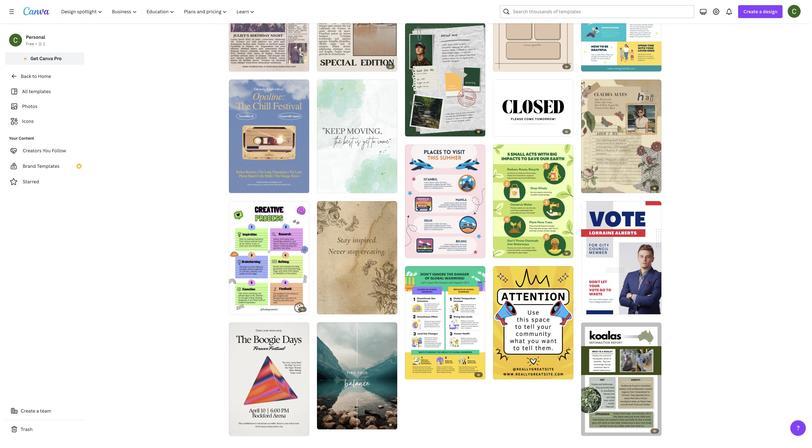 Task type: vqa. For each thing, say whether or not it's contained in the screenshot.
Create inside button
yes



Task type: describe. For each thing, give the bounding box(es) containing it.
photos
[[22, 103, 37, 109]]

blue lake motivational quote poster image
[[317, 323, 397, 430]]

creators you follow
[[23, 148, 66, 154]]

brand templates link
[[5, 160, 84, 173]]

back to home link
[[5, 70, 84, 83]]

creators
[[23, 148, 42, 154]]

green white modern board introduction all about me poster image
[[405, 23, 485, 137]]

brown creative vintage rustic motivational quote poster image
[[317, 201, 397, 315]]

to
[[32, 73, 37, 79]]

get
[[30, 55, 38, 62]]

get canva pro button
[[5, 52, 84, 65]]

free
[[26, 41, 34, 47]]

personal
[[26, 34, 45, 40]]

trash
[[21, 427, 33, 433]]

create for create a design
[[744, 8, 758, 15]]

photos link
[[9, 100, 80, 113]]

green modern illustrative save earth poster image
[[493, 145, 573, 258]]

•
[[35, 41, 37, 47]]

sky blue gold white 80s aesthetic music portrait trending portrait poster image
[[229, 80, 309, 193]]

back
[[21, 73, 31, 79]]

you
[[43, 148, 51, 154]]

design
[[763, 8, 778, 15]]

all
[[22, 88, 28, 95]]

your
[[9, 136, 18, 141]]

1
[[43, 41, 45, 47]]

blue white playful illustration lifestyle poster image
[[581, 0, 661, 71]]

templates
[[29, 88, 51, 95]]

back to home
[[21, 73, 51, 79]]

home
[[38, 73, 51, 79]]

christina overa image
[[788, 5, 801, 18]]

green information report koala writing poster image
[[581, 323, 661, 437]]

colorful vibrant causes and impacts of global warming infographic poster image
[[405, 266, 485, 380]]

brand
[[23, 163, 36, 169]]

trash link
[[5, 424, 84, 437]]

pro
[[54, 55, 62, 62]]

yellow illustrative attention poster image
[[493, 266, 573, 380]]

black closed sign landscape poster image
[[493, 80, 573, 137]]

create for create a team
[[21, 408, 35, 415]]



Task type: locate. For each thing, give the bounding box(es) containing it.
a for design
[[759, 8, 762, 15]]

None search field
[[500, 5, 694, 18]]

0 horizontal spatial create
[[21, 408, 35, 415]]

a left team
[[36, 408, 39, 415]]

your content
[[9, 136, 34, 141]]

get canva pro
[[30, 55, 62, 62]]

Search search field
[[513, 6, 690, 18]]

templates
[[37, 163, 60, 169]]

a inside 'dropdown button'
[[759, 8, 762, 15]]

1 horizontal spatial a
[[759, 8, 762, 15]]

creators you follow link
[[5, 144, 84, 157]]

starred
[[23, 179, 39, 185]]

all templates
[[22, 88, 51, 95]]

1 vertical spatial a
[[36, 408, 39, 415]]

green organic quote poster image
[[317, 80, 397, 193]]

a inside button
[[36, 408, 39, 415]]

icons link
[[9, 115, 80, 128]]

create a design button
[[738, 5, 783, 18]]

team
[[40, 408, 51, 415]]

brand templates
[[23, 163, 60, 169]]

ivory red pink 80s aesthetic music portrait trending poster image
[[229, 323, 309, 437]]

create
[[744, 8, 758, 15], [21, 408, 35, 415]]

beige vintage newspaper motivational quote poster image
[[317, 0, 397, 71]]

a left design
[[759, 8, 762, 15]]

1 horizontal spatial create
[[744, 8, 758, 15]]

canva
[[39, 55, 53, 62]]

icons
[[22, 118, 34, 124]]

black vintage newspaper birthday party poster image
[[229, 0, 309, 71]]

starred link
[[5, 176, 84, 188]]

create inside create a design 'dropdown button'
[[744, 8, 758, 15]]

a for team
[[36, 408, 39, 415]]

top level navigation element
[[57, 5, 260, 18]]

content
[[19, 136, 34, 141]]

create a team button
[[5, 405, 84, 418]]

0 horizontal spatial a
[[36, 408, 39, 415]]

follow
[[52, 148, 66, 154]]

free •
[[26, 41, 37, 47]]

all templates link
[[9, 85, 80, 98]]

black white playful doodle creative process infographic poster image
[[229, 201, 309, 315]]

blue and red political election poster image
[[581, 201, 661, 315]]

create inside create a team button
[[21, 408, 35, 415]]

0 vertical spatial create
[[744, 8, 758, 15]]

beige floral aesthetic vintage scrapbook personal profile poster image
[[581, 80, 661, 193]]

create left team
[[21, 408, 35, 415]]

a
[[759, 8, 762, 15], [36, 408, 39, 415]]

create a design
[[744, 8, 778, 15]]

create a team
[[21, 408, 51, 415]]

colorful illustrative summer travel infographic poster image
[[405, 145, 485, 258]]

0 vertical spatial a
[[759, 8, 762, 15]]

1 vertical spatial create
[[21, 408, 35, 415]]

create left design
[[744, 8, 758, 15]]

brown simple business goals planner poster image
[[493, 0, 573, 71]]



